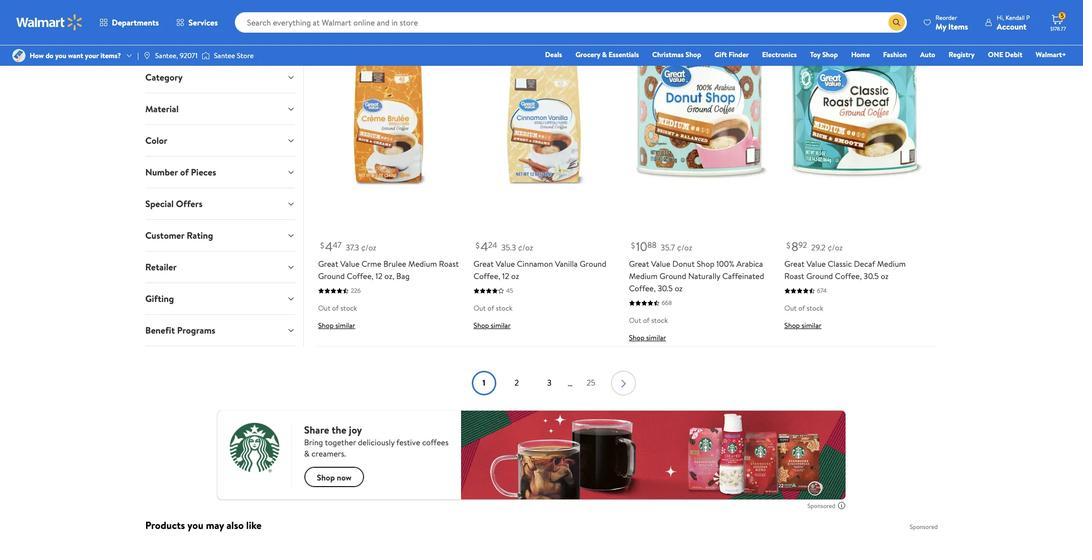 Task type: locate. For each thing, give the bounding box(es) containing it.
1 vertical spatial you
[[187, 519, 203, 533]]

4 for $ 4 24 35.3 ¢/oz great value cinnamon vanilla ground coffee, 12 oz
[[481, 238, 488, 255]]

items
[[948, 21, 968, 32]]

value inside $ 4 47 37.3 ¢/oz great value crme brulee medium roast ground coffee, 12 oz, bag
[[340, 259, 360, 270]]

you right do
[[55, 51, 66, 61]]

shop similar down 45
[[474, 321, 511, 331]]

great inside $ 10 88 35.7 ¢/oz great value donut shop 100% arabica medium ground naturally caffeinated coffee, 30.5 oz
[[629, 259, 649, 270]]

24
[[488, 240, 497, 251]]

my
[[936, 21, 946, 32]]

of
[[180, 166, 189, 179], [332, 303, 339, 314], [488, 303, 494, 314], [798, 303, 805, 314], [643, 316, 650, 326]]

4 inside $ 4 47 37.3 ¢/oz great value crme brulee medium roast ground coffee, 12 oz, bag
[[325, 238, 333, 255]]

$178.77
[[1050, 25, 1066, 32]]

ground up 674
[[806, 271, 833, 282]]

¢/oz inside the $ 4 24 35.3 ¢/oz great value cinnamon vanilla ground coffee, 12 oz
[[518, 242, 533, 253]]

great inside $ 8 92 29.2 ¢/oz great value classic decaf medium roast ground coffee, 30.5 oz
[[784, 259, 805, 270]]

value down the 37.3
[[340, 259, 360, 270]]

customer rating button
[[137, 220, 303, 251]]

similar for $ 4 47 37.3 ¢/oz great value crme brulee medium roast ground coffee, 12 oz, bag
[[335, 321, 355, 331]]

47
[[333, 240, 342, 251]]

2 horizontal spatial oz
[[881, 271, 889, 282]]

add to favorites list, great value cinnamon vanilla ground coffee, 12 oz image
[[598, 24, 611, 37]]

coffee, inside $ 4 47 37.3 ¢/oz great value crme brulee medium roast ground coffee, 12 oz, bag
[[347, 271, 374, 282]]

medium right decaf
[[877, 259, 906, 270]]

medium inside $ 8 92 29.2 ¢/oz great value classic decaf medium roast ground coffee, 30.5 oz
[[877, 259, 906, 270]]

roast
[[439, 259, 459, 270], [784, 271, 804, 282]]

coffee,
[[347, 271, 374, 282], [474, 271, 500, 282], [835, 271, 862, 282], [629, 283, 656, 294]]

shop similar down 668
[[629, 333, 666, 343]]

3 great from the left
[[629, 259, 649, 270]]

12 left oz,
[[375, 271, 383, 282]]

30.5 up 668
[[658, 283, 673, 294]]

stock down 45
[[496, 303, 513, 314]]

$ for $ 10 88 35.7 ¢/oz great value donut shop 100% arabica medium ground naturally caffeinated coffee, 30.5 oz
[[631, 240, 635, 251]]

hi, kendall p account
[[997, 13, 1030, 32]]

¢/oz for $ 8 92 29.2 ¢/oz great value classic decaf medium roast ground coffee, 30.5 oz
[[828, 242, 843, 253]]

shop similar button down 668
[[629, 333, 666, 343]]

1 horizontal spatial you
[[187, 519, 203, 533]]

100%
[[716, 259, 735, 270]]

$ inside the $ 4 24 35.3 ¢/oz great value cinnamon vanilla ground coffee, 12 oz
[[476, 240, 480, 251]]

benefit programs button
[[137, 315, 303, 346]]

shop similar button
[[318, 321, 355, 331], [474, 321, 511, 331], [784, 321, 822, 331], [629, 333, 666, 343]]

1 horizontal spatial medium
[[629, 271, 658, 282]]

pieces
[[191, 166, 216, 179]]

material button
[[137, 93, 303, 125]]

 image right 92071
[[202, 51, 210, 61]]

santee, 92071
[[155, 51, 198, 61]]

shop similar down 226
[[318, 321, 355, 331]]

Search search field
[[235, 12, 907, 33]]

 image for how do you want your items?
[[12, 49, 26, 62]]

5 $178.77
[[1050, 11, 1066, 32]]

$ for $ 4 47 37.3 ¢/oz great value crme brulee medium roast ground coffee, 12 oz, bag
[[320, 240, 324, 251]]

2 value from the left
[[496, 259, 515, 270]]

one
[[988, 50, 1003, 60]]

2 ¢/oz from the left
[[518, 242, 533, 253]]

stock
[[340, 303, 357, 314], [496, 303, 513, 314], [807, 303, 823, 314], [651, 316, 668, 326]]

coffee, down 24
[[474, 271, 500, 282]]

¢/oz inside $ 4 47 37.3 ¢/oz great value crme brulee medium roast ground coffee, 12 oz, bag
[[361, 242, 376, 253]]

great inside the $ 4 24 35.3 ¢/oz great value cinnamon vanilla ground coffee, 12 oz
[[474, 259, 494, 270]]

stock down 674
[[807, 303, 823, 314]]

30.5 down decaf
[[864, 271, 879, 282]]

special offers
[[145, 198, 203, 210]]

value inside $ 8 92 29.2 ¢/oz great value classic decaf medium roast ground coffee, 30.5 oz
[[807, 259, 826, 270]]

great down 8 in the right of the page
[[784, 259, 805, 270]]

roast inside $ 8 92 29.2 ¢/oz great value classic decaf medium roast ground coffee, 30.5 oz
[[784, 271, 804, 282]]

ad disclaimer and feedback for marqueedisplayad image
[[838, 502, 846, 510]]

out for $ 4 24 35.3 ¢/oz great value cinnamon vanilla ground coffee, 12 oz
[[474, 303, 486, 314]]

¢/oz
[[361, 242, 376, 253], [518, 242, 533, 253], [677, 242, 692, 253], [828, 242, 843, 253]]

0 vertical spatial 30.5
[[864, 271, 879, 282]]

stock for $ 8 92 29.2 ¢/oz great value classic decaf medium roast ground coffee, 30.5 oz
[[807, 303, 823, 314]]

registry link
[[944, 49, 979, 60]]

out for $ 10 88 35.7 ¢/oz great value donut shop 100% arabica medium ground naturally caffeinated coffee, 30.5 oz
[[629, 316, 641, 326]]

$ 8 92 29.2 ¢/oz great value classic decaf medium roast ground coffee, 30.5 oz
[[784, 238, 906, 282]]

30.5 inside $ 10 88 35.7 ¢/oz great value donut shop 100% arabica medium ground naturally caffeinated coffee, 30.5 oz
[[658, 283, 673, 294]]

$ left 24
[[476, 240, 480, 251]]

great value crme brulee medium roast ground coffee, 12 oz, bag image
[[318, 20, 459, 211]]

4 for $ 4 47 37.3 ¢/oz great value crme brulee medium roast ground coffee, 12 oz, bag
[[325, 238, 333, 255]]

3 link
[[537, 371, 562, 396]]

coffee, up 226
[[347, 271, 374, 282]]

stock down 668
[[651, 316, 668, 326]]

$ inside $ 10 88 35.7 ¢/oz great value donut shop 100% arabica medium ground naturally caffeinated coffee, 30.5 oz
[[631, 240, 635, 251]]

medium inside $ 10 88 35.7 ¢/oz great value donut shop 100% arabica medium ground naturally caffeinated coffee, 30.5 oz
[[629, 271, 658, 282]]

coffee, inside $ 8 92 29.2 ¢/oz great value classic decaf medium roast ground coffee, 30.5 oz
[[835, 271, 862, 282]]

out for $ 4 47 37.3 ¢/oz great value crme brulee medium roast ground coffee, 12 oz, bag
[[318, 303, 330, 314]]

auto link
[[916, 49, 940, 60]]

0 horizontal spatial 4
[[325, 238, 333, 255]]

0 horizontal spatial roast
[[439, 259, 459, 270]]

grocery
[[575, 50, 600, 60]]

items?
[[100, 51, 121, 61]]

$ left 8 in the right of the page
[[786, 240, 791, 251]]

¢/oz inside $ 8 92 29.2 ¢/oz great value classic decaf medium roast ground coffee, 30.5 oz
[[828, 242, 843, 253]]

1 12 from the left
[[375, 271, 383, 282]]

deals link
[[541, 49, 567, 60]]

out of stock down 674
[[784, 303, 823, 314]]

value for $ 4 47 37.3 ¢/oz great value crme brulee medium roast ground coffee, 12 oz, bag
[[340, 259, 360, 270]]

may
[[206, 519, 224, 533]]

want
[[68, 51, 83, 61]]

4 great from the left
[[784, 259, 805, 270]]

¢/oz right the 37.3
[[361, 242, 376, 253]]

value inside $ 10 88 35.7 ¢/oz great value donut shop 100% arabica medium ground naturally caffeinated coffee, 30.5 oz
[[651, 259, 670, 270]]

out of stock down 226
[[318, 303, 357, 314]]

4 ¢/oz from the left
[[828, 242, 843, 253]]

similar down 668
[[646, 333, 666, 343]]

stock down 226
[[340, 303, 357, 314]]

value down 29.2
[[807, 259, 826, 270]]

arabica
[[736, 259, 763, 270]]

value inside the $ 4 24 35.3 ¢/oz great value cinnamon vanilla ground coffee, 12 oz
[[496, 259, 515, 270]]

shop similar button for $ 4 24 35.3 ¢/oz great value cinnamon vanilla ground coffee, 12 oz
[[474, 321, 511, 331]]

decaf
[[854, 259, 875, 270]]

kendall
[[1006, 13, 1025, 22]]

of for $ 8 92 29.2 ¢/oz great value classic decaf medium roast ground coffee, 30.5 oz
[[798, 303, 805, 314]]

one debit link
[[983, 49, 1027, 60]]

shop similar for $ 4 47 37.3 ¢/oz great value crme brulee medium roast ground coffee, 12 oz, bag
[[318, 321, 355, 331]]

0 horizontal spatial 30.5
[[658, 283, 673, 294]]

 image for santee store
[[202, 51, 210, 61]]

similar for $ 8 92 29.2 ¢/oz great value classic decaf medium roast ground coffee, 30.5 oz
[[802, 321, 822, 331]]

coffee, down 10 in the right of the page
[[629, 283, 656, 294]]

great down 10 in the right of the page
[[629, 259, 649, 270]]

roast for 8
[[784, 271, 804, 282]]

0 vertical spatial roast
[[439, 259, 459, 270]]

coffee, down classic
[[835, 271, 862, 282]]

out of stock for $ 4 47 37.3 ¢/oz great value crme brulee medium roast ground coffee, 12 oz, bag
[[318, 303, 357, 314]]

out of stock for $ 4 24 35.3 ¢/oz great value cinnamon vanilla ground coffee, 12 oz
[[474, 303, 513, 314]]

shop similar button for $ 4 47 37.3 ¢/oz great value crme brulee medium roast ground coffee, 12 oz, bag
[[318, 321, 355, 331]]

medium up bag
[[408, 259, 437, 270]]

number of pieces
[[145, 166, 216, 179]]

tab down the services on the left
[[137, 30, 303, 61]]

value down 35.3
[[496, 259, 515, 270]]

great for $ 4 47 37.3 ¢/oz great value crme brulee medium roast ground coffee, 12 oz, bag
[[318, 259, 338, 270]]

2 tab from the top
[[137, 30, 303, 61]]

shop similar down 674
[[784, 321, 822, 331]]

1 vertical spatial roast
[[784, 271, 804, 282]]

shop similar button down 226
[[318, 321, 355, 331]]

great inside $ 4 47 37.3 ¢/oz great value crme brulee medium roast ground coffee, 12 oz, bag
[[318, 259, 338, 270]]

great value classic decaf medium roast ground coffee, 30.5 oz image
[[784, 20, 926, 211]]

0 vertical spatial sponsored
[[807, 502, 836, 511]]

0 horizontal spatial oz
[[511, 271, 519, 282]]

shop similar button down 674
[[784, 321, 822, 331]]

you left the may
[[187, 519, 203, 533]]

departments button
[[91, 10, 168, 35]]

ground inside $ 8 92 29.2 ¢/oz great value classic decaf medium roast ground coffee, 30.5 oz
[[806, 271, 833, 282]]

customer rating
[[145, 229, 213, 242]]

naturally
[[688, 271, 720, 282]]

1 great from the left
[[318, 259, 338, 270]]

$ left the 47 on the left of page
[[320, 240, 324, 251]]

out of stock
[[318, 303, 357, 314], [474, 303, 513, 314], [784, 303, 823, 314], [629, 316, 668, 326]]

3
[[547, 378, 552, 389]]

0 horizontal spatial 12
[[375, 271, 383, 282]]

roast inside $ 4 47 37.3 ¢/oz great value crme brulee medium roast ground coffee, 12 oz, bag
[[439, 259, 459, 270]]

2 $ from the left
[[476, 240, 480, 251]]

4 left the 37.3
[[325, 238, 333, 255]]

shop similar for $ 10 88 35.7 ¢/oz great value donut shop 100% arabica medium ground naturally caffeinated coffee, 30.5 oz
[[629, 333, 666, 343]]

1 horizontal spatial 12
[[502, 271, 509, 282]]

next page image
[[618, 376, 630, 392]]

1 horizontal spatial  image
[[202, 51, 210, 61]]

medium down 10 in the right of the page
[[629, 271, 658, 282]]

0 horizontal spatial medium
[[408, 259, 437, 270]]

¢/oz up donut
[[677, 242, 692, 253]]

tab
[[137, 0, 303, 30], [137, 30, 303, 61]]

crme
[[362, 259, 381, 270]]

shop inside $ 10 88 35.7 ¢/oz great value donut shop 100% arabica medium ground naturally caffeinated coffee, 30.5 oz
[[697, 259, 715, 270]]

¢/oz right 35.3
[[518, 242, 533, 253]]

1 horizontal spatial 30.5
[[864, 271, 879, 282]]

benefit programs tab
[[137, 315, 303, 346]]

similar for $ 4 24 35.3 ¢/oz great value cinnamon vanilla ground coffee, 12 oz
[[491, 321, 511, 331]]

ground
[[580, 259, 606, 270], [318, 271, 345, 282], [660, 271, 686, 282], [806, 271, 833, 282]]

 image left how
[[12, 49, 26, 62]]

out of stock for $ 8 92 29.2 ¢/oz great value classic decaf medium roast ground coffee, 30.5 oz
[[784, 303, 823, 314]]

medium inside $ 4 47 37.3 ¢/oz great value crme brulee medium roast ground coffee, 12 oz, bag
[[408, 259, 437, 270]]

great down the 47 on the left of page
[[318, 259, 338, 270]]

coffee, inside the $ 4 24 35.3 ¢/oz great value cinnamon vanilla ground coffee, 12 oz
[[474, 271, 500, 282]]

search icon image
[[893, 18, 901, 27]]

hi,
[[997, 13, 1004, 22]]

4 $ from the left
[[786, 240, 791, 251]]

1 horizontal spatial 4
[[481, 238, 488, 255]]

similar for $ 10 88 35.7 ¢/oz great value donut shop 100% arabica medium ground naturally caffeinated coffee, 30.5 oz
[[646, 333, 666, 343]]

¢/oz inside $ 10 88 35.7 ¢/oz great value donut shop 100% arabica medium ground naturally caffeinated coffee, 30.5 oz
[[677, 242, 692, 253]]

out of stock for $ 10 88 35.7 ¢/oz great value donut shop 100% arabica medium ground naturally caffeinated coffee, 30.5 oz
[[629, 316, 668, 326]]

great for $ 8 92 29.2 ¢/oz great value classic decaf medium roast ground coffee, 30.5 oz
[[784, 259, 805, 270]]

2 12 from the left
[[502, 271, 509, 282]]

1 ¢/oz from the left
[[361, 242, 376, 253]]

sponsored
[[807, 502, 836, 511], [910, 523, 938, 532]]

roast for 4
[[439, 259, 459, 270]]

1 $ from the left
[[320, 240, 324, 251]]

similar down 45
[[491, 321, 511, 331]]

ground inside the $ 4 24 35.3 ¢/oz great value cinnamon vanilla ground coffee, 12 oz
[[580, 259, 606, 270]]

2 horizontal spatial medium
[[877, 259, 906, 270]]

1 vertical spatial sponsored
[[910, 523, 938, 532]]

0 horizontal spatial  image
[[12, 49, 26, 62]]

1 value from the left
[[340, 259, 360, 270]]

you
[[55, 51, 66, 61], [187, 519, 203, 533]]

1 4 from the left
[[325, 238, 333, 255]]

one debit
[[988, 50, 1023, 60]]

ground down the 47 on the left of page
[[318, 271, 345, 282]]

medium for 4
[[408, 259, 437, 270]]

classic
[[828, 259, 852, 270]]

2 great from the left
[[474, 259, 494, 270]]

special
[[145, 198, 174, 210]]

8
[[792, 238, 798, 255]]

finder
[[729, 50, 749, 60]]

3 $ from the left
[[631, 240, 635, 251]]

similar down 226
[[335, 321, 355, 331]]

3 ¢/oz from the left
[[677, 242, 692, 253]]

0 vertical spatial tab
[[137, 0, 303, 30]]

1 horizontal spatial oz
[[675, 283, 683, 294]]

shop similar button down 45
[[474, 321, 511, 331]]

gift finder link
[[710, 49, 754, 60]]

color button
[[137, 125, 303, 156]]

ground down donut
[[660, 271, 686, 282]]

$ for $ 8 92 29.2 ¢/oz great value classic decaf medium roast ground coffee, 30.5 oz
[[786, 240, 791, 251]]

tab up santee
[[137, 0, 303, 30]]

retailer
[[145, 261, 177, 274]]

10
[[636, 238, 647, 255]]

1 vertical spatial 30.5
[[658, 283, 673, 294]]

registry
[[949, 50, 975, 60]]

2 4 from the left
[[481, 238, 488, 255]]

4 inside the $ 4 24 35.3 ¢/oz great value cinnamon vanilla ground coffee, 12 oz
[[481, 238, 488, 255]]

|
[[137, 51, 139, 61]]

great down 24
[[474, 259, 494, 270]]

92071
[[180, 51, 198, 61]]

similar down 674
[[802, 321, 822, 331]]

store
[[237, 51, 254, 61]]

gift finder
[[715, 50, 749, 60]]

¢/oz right 29.2
[[828, 242, 843, 253]]

12 up 45
[[502, 271, 509, 282]]

1 vertical spatial tab
[[137, 30, 303, 61]]

$ inside $ 4 47 37.3 ¢/oz great value crme brulee medium roast ground coffee, 12 oz, bag
[[320, 240, 324, 251]]

¢/oz for $ 4 47 37.3 ¢/oz great value crme brulee medium roast ground coffee, 12 oz, bag
[[361, 242, 376, 253]]

electronics link
[[758, 49, 801, 60]]

37.3
[[346, 242, 359, 253]]

$ inside $ 8 92 29.2 ¢/oz great value classic decaf medium roast ground coffee, 30.5 oz
[[786, 240, 791, 251]]

value down 35.7
[[651, 259, 670, 270]]

santee,
[[155, 51, 178, 61]]

1 horizontal spatial sponsored
[[910, 523, 938, 532]]

674
[[817, 287, 827, 295]]

 image
[[12, 49, 26, 62], [202, 51, 210, 61]]

shop similar button for $ 10 88 35.7 ¢/oz great value donut shop 100% arabica medium ground naturally caffeinated coffee, 30.5 oz
[[629, 333, 666, 343]]

walmart+ link
[[1031, 49, 1071, 60]]

3 value from the left
[[651, 259, 670, 270]]

out of stock down 668
[[629, 316, 668, 326]]

services button
[[168, 10, 227, 35]]

4 left 35.3
[[481, 238, 488, 255]]

offers
[[176, 198, 203, 210]]

1 horizontal spatial roast
[[784, 271, 804, 282]]

0 vertical spatial you
[[55, 51, 66, 61]]

reorder my items
[[936, 13, 968, 32]]

ground right the vanilla
[[580, 259, 606, 270]]

 image
[[143, 52, 151, 60]]

out of stock down 45
[[474, 303, 513, 314]]

$ left 10 in the right of the page
[[631, 240, 635, 251]]

add to favorites list, great value donut shop 100% arabica medium ground naturally caffeinated coffee, 30.5 oz image
[[754, 24, 766, 37]]

4 value from the left
[[807, 259, 826, 270]]



Task type: describe. For each thing, give the bounding box(es) containing it.
add to favorites list, great value crme brulee medium roast ground coffee, 12 oz, bag image
[[443, 24, 455, 37]]

toy shop
[[810, 50, 838, 60]]

grocery & essentials link
[[571, 49, 644, 60]]

christmas shop
[[652, 50, 701, 60]]

0 horizontal spatial sponsored
[[807, 502, 836, 511]]

$ 10 88 35.7 ¢/oz great value donut shop 100% arabica medium ground naturally caffeinated coffee, 30.5 oz
[[629, 238, 764, 294]]

shop similar for $ 8 92 29.2 ¢/oz great value classic decaf medium roast ground coffee, 30.5 oz
[[784, 321, 822, 331]]

number
[[145, 166, 178, 179]]

25
[[587, 378, 595, 389]]

toy shop link
[[806, 49, 843, 60]]

fashion link
[[879, 49, 912, 60]]

caffeinated
[[722, 271, 764, 282]]

products
[[145, 519, 185, 533]]

ground inside $ 4 47 37.3 ¢/oz great value crme brulee medium roast ground coffee, 12 oz, bag
[[318, 271, 345, 282]]

walmart image
[[16, 14, 83, 31]]

christmas shop link
[[648, 49, 706, 60]]

of inside dropdown button
[[180, 166, 189, 179]]

value for $ 8 92 29.2 ¢/oz great value classic decaf medium roast ground coffee, 30.5 oz
[[807, 259, 826, 270]]

home
[[851, 50, 870, 60]]

88
[[647, 240, 657, 251]]

benefit
[[145, 324, 175, 337]]

&
[[602, 50, 607, 60]]

great for $ 10 88 35.7 ¢/oz great value donut shop 100% arabica medium ground naturally caffeinated coffee, 30.5 oz
[[629, 259, 649, 270]]

cinnamon
[[517, 259, 553, 270]]

stock for $ 10 88 35.7 ¢/oz great value donut shop 100% arabica medium ground naturally caffeinated coffee, 30.5 oz
[[651, 316, 668, 326]]

Walmart Site-Wide search field
[[235, 12, 907, 33]]

shop similar button for $ 8 92 29.2 ¢/oz great value classic decaf medium roast ground coffee, 30.5 oz
[[784, 321, 822, 331]]

out for $ 8 92 29.2 ¢/oz great value classic decaf medium roast ground coffee, 30.5 oz
[[784, 303, 797, 314]]

products you may also like
[[145, 519, 262, 533]]

¢/oz for $ 4 24 35.3 ¢/oz great value cinnamon vanilla ground coffee, 12 oz
[[518, 242, 533, 253]]

customer rating tab
[[137, 220, 303, 251]]

$ 4 24 35.3 ¢/oz great value cinnamon vanilla ground coffee, 12 oz
[[474, 238, 606, 282]]

essentials
[[609, 50, 639, 60]]

services
[[188, 17, 218, 28]]

do
[[46, 51, 53, 61]]

oz inside $ 10 88 35.7 ¢/oz great value donut shop 100% arabica medium ground naturally caffeinated coffee, 30.5 oz
[[675, 283, 683, 294]]

medium for 8
[[877, 259, 906, 270]]

retailer button
[[137, 252, 303, 283]]

¢/oz for $ 10 88 35.7 ¢/oz great value donut shop 100% arabica medium ground naturally caffeinated coffee, 30.5 oz
[[677, 242, 692, 253]]

category tab
[[137, 62, 303, 93]]

gifting
[[145, 293, 174, 305]]

rating
[[187, 229, 213, 242]]

account
[[997, 21, 1027, 32]]

retailer tab
[[137, 252, 303, 283]]

oz inside $ 8 92 29.2 ¢/oz great value classic decaf medium roast ground coffee, 30.5 oz
[[881, 271, 889, 282]]

reorder
[[936, 13, 957, 22]]

how
[[30, 51, 44, 61]]

12 inside $ 4 47 37.3 ¢/oz great value crme brulee medium roast ground coffee, 12 oz, bag
[[375, 271, 383, 282]]

29.2
[[811, 242, 826, 253]]

of for $ 4 24 35.3 ¢/oz great value cinnamon vanilla ground coffee, 12 oz
[[488, 303, 494, 314]]

like
[[246, 519, 262, 533]]

of for $ 4 47 37.3 ¢/oz great value crme brulee medium roast ground coffee, 12 oz, bag
[[332, 303, 339, 314]]

value for $ 4 24 35.3 ¢/oz great value cinnamon vanilla ground coffee, 12 oz
[[496, 259, 515, 270]]

45
[[506, 287, 513, 295]]

electronics
[[762, 50, 797, 60]]

$ for $ 4 24 35.3 ¢/oz great value cinnamon vanilla ground coffee, 12 oz
[[476, 240, 480, 251]]

35.7
[[661, 242, 675, 253]]

donut
[[672, 259, 695, 270]]

of for $ 10 88 35.7 ¢/oz great value donut shop 100% arabica medium ground naturally caffeinated coffee, 30.5 oz
[[643, 316, 650, 326]]

2
[[514, 378, 519, 389]]

oz,
[[384, 271, 394, 282]]

how do you want your items?
[[30, 51, 121, 61]]

special offers tab
[[137, 188, 303, 220]]

deals
[[545, 50, 562, 60]]

coffee, inside $ 10 88 35.7 ¢/oz great value donut shop 100% arabica medium ground naturally caffeinated coffee, 30.5 oz
[[629, 283, 656, 294]]

value for $ 10 88 35.7 ¢/oz great value donut shop 100% arabica medium ground naturally caffeinated coffee, 30.5 oz
[[651, 259, 670, 270]]

1 link
[[472, 371, 496, 396]]

5
[[1061, 11, 1064, 20]]

auto
[[920, 50, 935, 60]]

bag
[[396, 271, 410, 282]]

material tab
[[137, 93, 303, 125]]

12 inside the $ 4 24 35.3 ¢/oz great value cinnamon vanilla ground coffee, 12 oz
[[502, 271, 509, 282]]

color
[[145, 134, 167, 147]]

stock for $ 4 47 37.3 ¢/oz great value crme brulee medium roast ground coffee, 12 oz, bag
[[340, 303, 357, 314]]

also
[[226, 519, 244, 533]]

92
[[798, 240, 807, 251]]

30.5 inside $ 8 92 29.2 ¢/oz great value classic decaf medium roast ground coffee, 30.5 oz
[[864, 271, 879, 282]]

oz inside the $ 4 24 35.3 ¢/oz great value cinnamon vanilla ground coffee, 12 oz
[[511, 271, 519, 282]]

226
[[351, 287, 361, 295]]

p
[[1026, 13, 1030, 22]]

1 tab from the top
[[137, 0, 303, 30]]

great value cinnamon vanilla ground coffee, 12 oz image
[[474, 20, 615, 211]]

668
[[662, 299, 672, 308]]

customer
[[145, 229, 184, 242]]

great for $ 4 24 35.3 ¢/oz great value cinnamon vanilla ground coffee, 12 oz
[[474, 259, 494, 270]]

santee
[[214, 51, 235, 61]]

great value donut shop 100% arabica medium ground naturally caffeinated coffee, 30.5 oz image
[[629, 20, 770, 211]]

grocery & essentials
[[575, 50, 639, 60]]

ground inside $ 10 88 35.7 ¢/oz great value donut shop 100% arabica medium ground naturally caffeinated coffee, 30.5 oz
[[660, 271, 686, 282]]

your
[[85, 51, 99, 61]]

home link
[[847, 49, 875, 60]]

walmart+
[[1036, 50, 1066, 60]]

vanilla
[[555, 259, 578, 270]]

...
[[568, 378, 573, 389]]

gift
[[715, 50, 727, 60]]

gifting tab
[[137, 283, 303, 315]]

brulee
[[383, 259, 406, 270]]

number of pieces button
[[137, 157, 303, 188]]

santee store
[[214, 51, 254, 61]]

category button
[[137, 62, 303, 93]]

special offers button
[[137, 188, 303, 220]]

color tab
[[137, 125, 303, 156]]

$ 4 47 37.3 ¢/oz great value crme brulee medium roast ground coffee, 12 oz, bag
[[318, 238, 459, 282]]

christmas
[[652, 50, 684, 60]]

stock for $ 4 24 35.3 ¢/oz great value cinnamon vanilla ground coffee, 12 oz
[[496, 303, 513, 314]]

shop similar for $ 4 24 35.3 ¢/oz great value cinnamon vanilla ground coffee, 12 oz
[[474, 321, 511, 331]]

toy
[[810, 50, 821, 60]]

number of pieces tab
[[137, 157, 303, 188]]

0 horizontal spatial you
[[55, 51, 66, 61]]

material
[[145, 103, 179, 115]]



Task type: vqa. For each thing, say whether or not it's contained in the screenshot.


